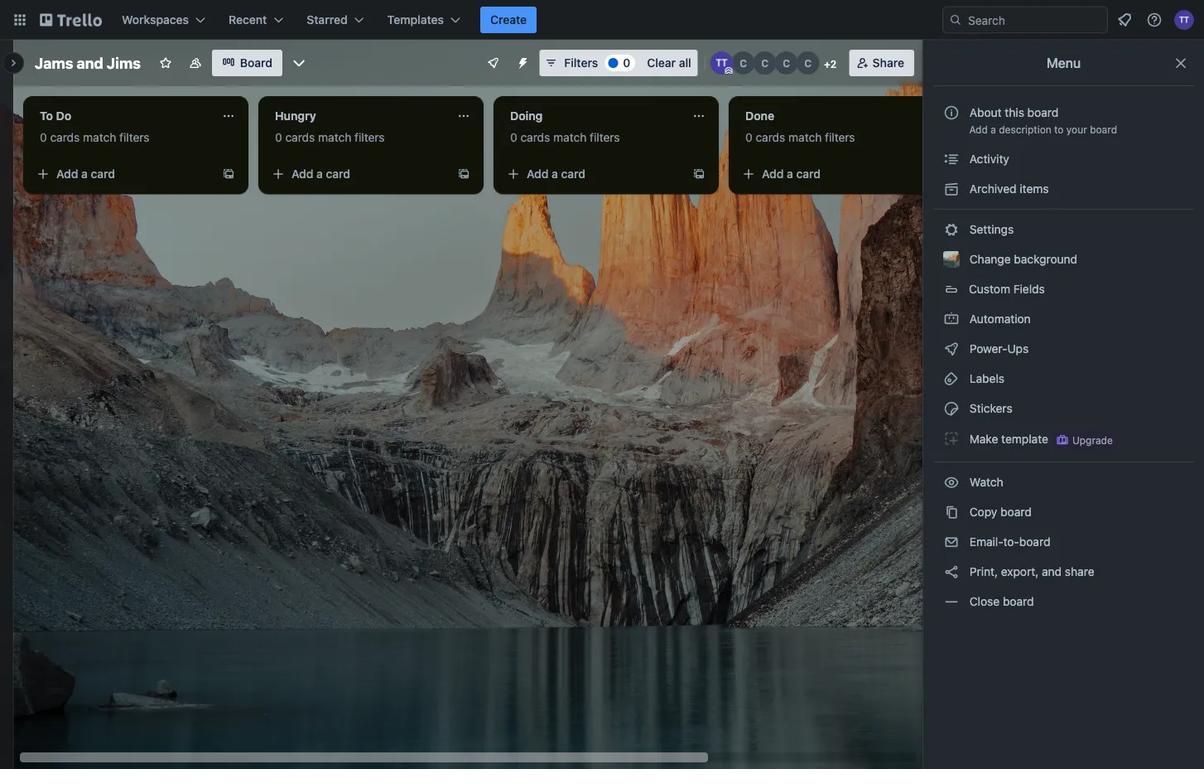 Task type: locate. For each thing, give the bounding box(es) containing it.
match for to do
[[83, 131, 116, 144]]

add a card for doing
[[527, 167, 586, 181]]

7 sm image from the top
[[944, 593, 961, 610]]

template
[[1002, 432, 1049, 446]]

0
[[623, 56, 631, 70], [40, 131, 47, 144], [275, 131, 282, 144], [511, 131, 518, 144], [746, 131, 753, 144]]

your
[[1067, 123, 1088, 135]]

1 vertical spatial and
[[1043, 565, 1063, 578]]

Search field
[[963, 7, 1108, 32]]

5 sm image from the top
[[944, 504, 961, 520]]

1 vertical spatial terry turtle (terryturtle) image
[[711, 51, 734, 75]]

sm image left the labels
[[944, 370, 961, 387]]

templates
[[388, 13, 444, 27]]

board up the to-
[[1001, 505, 1032, 519]]

match down doing text box
[[554, 131, 587, 144]]

sm image for archived items
[[944, 181, 961, 197]]

add a card for hungry
[[292, 167, 351, 181]]

filters down done text box
[[826, 131, 856, 144]]

4 card from the left
[[797, 167, 821, 181]]

0 down doing
[[511, 131, 518, 144]]

c inside 'image'
[[740, 57, 748, 69]]

sm image inside email-to-board link
[[944, 534, 961, 550]]

0 for doing
[[511, 131, 518, 144]]

0 left clear
[[623, 56, 631, 70]]

and
[[77, 54, 103, 72], [1043, 565, 1063, 578]]

create from template… image
[[222, 167, 235, 181], [457, 167, 471, 181]]

custom fields
[[970, 282, 1046, 296]]

add a card down doing
[[527, 167, 586, 181]]

sm image left the power-
[[944, 341, 961, 357]]

add
[[970, 123, 989, 135], [56, 167, 78, 181], [292, 167, 314, 181], [527, 167, 549, 181], [762, 167, 784, 181]]

hungry
[[275, 109, 316, 123]]

sm image left copy
[[944, 504, 961, 520]]

ups
[[1008, 342, 1030, 356]]

labels
[[967, 372, 1005, 385]]

sm image left email-
[[944, 534, 961, 550]]

close board link
[[934, 588, 1195, 615]]

add a card down "done 0 cards match filters"
[[762, 167, 821, 181]]

sm image left automation
[[944, 311, 961, 327]]

c left the +
[[805, 57, 812, 69]]

card down to do text field
[[91, 167, 115, 181]]

0 vertical spatial and
[[77, 54, 103, 72]]

cards down do
[[50, 131, 80, 144]]

3 add a card from the left
[[527, 167, 586, 181]]

0 horizontal spatial 0 cards match filters
[[40, 131, 150, 144]]

Done text field
[[736, 103, 918, 129]]

4 cards from the left
[[756, 131, 786, 144]]

1 horizontal spatial 0 cards match filters
[[275, 131, 385, 144]]

customize views image
[[291, 55, 308, 71]]

add a card button for doing
[[501, 161, 686, 187]]

workspaces
[[122, 13, 189, 27]]

and left jims
[[77, 54, 103, 72]]

board up to
[[1028, 106, 1059, 119]]

sm image inside labels link
[[944, 370, 961, 387]]

0 cards match filters down doing text box
[[511, 131, 620, 144]]

2 match from the left
[[318, 131, 352, 144]]

sm image inside activity link
[[944, 151, 961, 167]]

custom
[[970, 282, 1011, 296]]

create
[[491, 13, 527, 27]]

sm image left stickers
[[944, 400, 961, 417]]

2 create from template… image from the left
[[457, 167, 471, 181]]

activity
[[967, 152, 1010, 166]]

c for 'clarkrunnerman (clarkrunnerman)' icon
[[783, 57, 791, 69]]

primary element
[[0, 0, 1205, 40]]

0 horizontal spatial and
[[77, 54, 103, 72]]

add a card button down doing text box
[[501, 161, 686, 187]]

0 cards match filters down hungry text field
[[275, 131, 385, 144]]

watch link
[[934, 469, 1195, 496]]

4 c button from the left
[[797, 51, 820, 75]]

sm image left the watch
[[944, 474, 961, 491]]

3 filters from the left
[[590, 131, 620, 144]]

board down export,
[[1004, 595, 1035, 608]]

sm image
[[944, 151, 961, 167], [944, 181, 961, 197], [944, 370, 961, 387], [944, 474, 961, 491], [944, 504, 961, 520], [944, 534, 961, 550]]

4 filters from the left
[[826, 131, 856, 144]]

sm image for activity
[[944, 151, 961, 167]]

1 horizontal spatial terry turtle (terryturtle) image
[[1175, 10, 1195, 30]]

terry turtle (terryturtle) image inside primary element
[[1175, 10, 1195, 30]]

cards
[[50, 131, 80, 144], [285, 131, 315, 144], [521, 131, 551, 144], [756, 131, 786, 144]]

match
[[83, 131, 116, 144], [318, 131, 352, 144], [554, 131, 587, 144], [789, 131, 822, 144]]

filters down to do text field
[[119, 131, 150, 144]]

cards for doing
[[521, 131, 551, 144]]

c right the 'chestercheeetah (chestercheeetah)' 'image' at the right of the page
[[762, 57, 769, 69]]

add a card
[[56, 167, 115, 181], [292, 167, 351, 181], [527, 167, 586, 181], [762, 167, 821, 181]]

add a card down hungry
[[292, 167, 351, 181]]

3 cards from the left
[[521, 131, 551, 144]]

share
[[873, 56, 905, 70]]

1 card from the left
[[91, 167, 115, 181]]

star or unstar board image
[[159, 56, 172, 70]]

sm image inside the stickers link
[[944, 400, 961, 417]]

c for the christinaovera9 (christinaovera9) image
[[762, 57, 769, 69]]

cards down doing
[[521, 131, 551, 144]]

0 cards match filters down to do text field
[[40, 131, 150, 144]]

add a card button for hungry
[[265, 161, 451, 187]]

add down about
[[970, 123, 989, 135]]

settings
[[967, 223, 1015, 236]]

+ 2
[[825, 58, 837, 70]]

sm image inside automation link
[[944, 311, 961, 327]]

automation
[[967, 312, 1032, 326]]

1 horizontal spatial create from template… image
[[457, 167, 471, 181]]

2 card from the left
[[326, 167, 351, 181]]

sm image inside "settings" link
[[944, 221, 961, 238]]

add down "done 0 cards match filters"
[[762, 167, 784, 181]]

a inside about this board add a description to your board
[[991, 123, 997, 135]]

this
[[1006, 106, 1025, 119]]

3 c from the left
[[783, 57, 791, 69]]

email-to-board
[[967, 535, 1051, 549]]

1 create from template… image from the left
[[222, 167, 235, 181]]

copy
[[970, 505, 998, 519]]

add down do
[[56, 167, 78, 181]]

1 add a card button from the left
[[30, 161, 215, 187]]

4 c from the left
[[805, 57, 812, 69]]

3 c button from the left
[[775, 51, 799, 75]]

filters down doing text box
[[590, 131, 620, 144]]

a
[[991, 123, 997, 135], [81, 167, 88, 181], [317, 167, 323, 181], [552, 167, 558, 181], [787, 167, 794, 181]]

4 sm image from the top
[[944, 400, 961, 417]]

1 match from the left
[[83, 131, 116, 144]]

2
[[831, 58, 837, 70]]

card down "done 0 cards match filters"
[[797, 167, 821, 181]]

3 match from the left
[[554, 131, 587, 144]]

change background link
[[934, 246, 1195, 273]]

sm image inside the archived items link
[[944, 181, 961, 197]]

sm image left print,
[[944, 564, 961, 580]]

copy board link
[[934, 499, 1195, 525]]

sm image for automation
[[944, 311, 961, 327]]

c button
[[732, 51, 756, 75], [754, 51, 777, 75], [775, 51, 799, 75], [797, 51, 820, 75]]

menu
[[1047, 55, 1082, 71]]

starred button
[[297, 7, 374, 33]]

0 down to
[[40, 131, 47, 144]]

change
[[970, 252, 1012, 266]]

sm image left make
[[944, 430, 961, 447]]

search image
[[950, 13, 963, 27]]

3 0 cards match filters from the left
[[511, 131, 620, 144]]

switch to… image
[[12, 12, 28, 28]]

card down doing text box
[[562, 167, 586, 181]]

c right this member is an admin of this board. image
[[740, 57, 748, 69]]

add down doing
[[527, 167, 549, 181]]

sm image left activity
[[944, 151, 961, 167]]

4 match from the left
[[789, 131, 822, 144]]

add a card button
[[30, 161, 215, 187], [265, 161, 451, 187], [501, 161, 686, 187], [736, 161, 922, 187]]

and inside text box
[[77, 54, 103, 72]]

2 add a card from the left
[[292, 167, 351, 181]]

3 add a card button from the left
[[501, 161, 686, 187]]

0 down done
[[746, 131, 753, 144]]

5 sm image from the top
[[944, 430, 961, 447]]

2 sm image from the top
[[944, 311, 961, 327]]

match for doing
[[554, 131, 587, 144]]

add a card button for to do
[[30, 161, 215, 187]]

1 sm image from the top
[[944, 151, 961, 167]]

about this board add a description to your board
[[970, 106, 1118, 135]]

2 filters from the left
[[355, 131, 385, 144]]

close
[[970, 595, 1000, 608]]

recent
[[229, 13, 267, 27]]

templates button
[[378, 7, 471, 33]]

about
[[970, 106, 1002, 119]]

1 0 cards match filters from the left
[[40, 131, 150, 144]]

cards down done
[[756, 131, 786, 144]]

and left share
[[1043, 565, 1063, 578]]

sm image for close board
[[944, 593, 961, 610]]

2 cards from the left
[[285, 131, 315, 144]]

Board name text field
[[27, 50, 149, 76]]

terry turtle (terryturtle) image right open information menu icon
[[1175, 10, 1195, 30]]

card
[[91, 167, 115, 181], [326, 167, 351, 181], [562, 167, 586, 181], [797, 167, 821, 181]]

items
[[1020, 182, 1050, 196]]

sm image
[[944, 221, 961, 238], [944, 311, 961, 327], [944, 341, 961, 357], [944, 400, 961, 417], [944, 430, 961, 447], [944, 564, 961, 580], [944, 593, 961, 610]]

1 sm image from the top
[[944, 221, 961, 238]]

6 sm image from the top
[[944, 534, 961, 550]]

1 c from the left
[[740, 57, 748, 69]]

c
[[740, 57, 748, 69], [762, 57, 769, 69], [783, 57, 791, 69], [805, 57, 812, 69]]

card for to do
[[91, 167, 115, 181]]

a down to do text field
[[81, 167, 88, 181]]

sm image for stickers
[[944, 400, 961, 417]]

clear all
[[647, 56, 692, 70]]

6 sm image from the top
[[944, 564, 961, 580]]

filters
[[119, 131, 150, 144], [355, 131, 385, 144], [590, 131, 620, 144], [826, 131, 856, 144]]

terry turtle (terryturtle) image right all
[[711, 51, 734, 75]]

add a card button down hungry text field
[[265, 161, 451, 187]]

4 sm image from the top
[[944, 474, 961, 491]]

c right the christinaovera9 (christinaovera9) image
[[783, 57, 791, 69]]

add a card down do
[[56, 167, 115, 181]]

board right your
[[1091, 123, 1118, 135]]

1 filters from the left
[[119, 131, 150, 144]]

sm image for copy board
[[944, 504, 961, 520]]

2 add a card button from the left
[[265, 161, 451, 187]]

add for hungry
[[292, 167, 314, 181]]

terry turtle (terryturtle) image
[[1175, 10, 1195, 30], [711, 51, 734, 75]]

sm image inside watch "link"
[[944, 474, 961, 491]]

add a card for to do
[[56, 167, 115, 181]]

cards for to do
[[50, 131, 80, 144]]

power ups image
[[487, 56, 500, 70]]

3 sm image from the top
[[944, 341, 961, 357]]

activity link
[[934, 146, 1195, 172]]

jams and jims
[[35, 54, 141, 72]]

sm image left settings
[[944, 221, 961, 238]]

stickers
[[967, 402, 1013, 415]]

make
[[970, 432, 999, 446]]

filters down hungry text field
[[355, 131, 385, 144]]

add a card button down "done 0 cards match filters"
[[736, 161, 922, 187]]

done
[[746, 109, 775, 123]]

add down hungry
[[292, 167, 314, 181]]

sm image left close
[[944, 593, 961, 610]]

a for hungry
[[317, 167, 323, 181]]

sm image for make template
[[944, 430, 961, 447]]

sm image inside the 'close board' link
[[944, 593, 961, 610]]

jams
[[35, 54, 73, 72]]

stickers link
[[934, 395, 1195, 422]]

sm image left archived
[[944, 181, 961, 197]]

a down doing text box
[[552, 167, 558, 181]]

2 horizontal spatial 0 cards match filters
[[511, 131, 620, 144]]

2 sm image from the top
[[944, 181, 961, 197]]

card for hungry
[[326, 167, 351, 181]]

0 cards match filters
[[40, 131, 150, 144], [275, 131, 385, 144], [511, 131, 620, 144]]

0 vertical spatial terry turtle (terryturtle) image
[[1175, 10, 1195, 30]]

cards down hungry
[[285, 131, 315, 144]]

board
[[1028, 106, 1059, 119], [1091, 123, 1118, 135], [1001, 505, 1032, 519], [1020, 535, 1051, 549], [1004, 595, 1035, 608]]

c inside image
[[762, 57, 769, 69]]

0 horizontal spatial create from template… image
[[222, 167, 235, 181]]

To Do text field
[[30, 103, 212, 129]]

upgrade
[[1073, 434, 1114, 446]]

match down to do text field
[[83, 131, 116, 144]]

a down hungry text field
[[317, 167, 323, 181]]

sm image inside print, export, and share link
[[944, 564, 961, 580]]

sm image for power-ups
[[944, 341, 961, 357]]

0 down hungry
[[275, 131, 282, 144]]

automation link
[[934, 306, 1195, 332]]

card down hungry text field
[[326, 167, 351, 181]]

1 cards from the left
[[50, 131, 80, 144]]

1 add a card from the left
[[56, 167, 115, 181]]

email-
[[970, 535, 1004, 549]]

add a card button down to do text field
[[30, 161, 215, 187]]

2 c from the left
[[762, 57, 769, 69]]

create from template… image for hungry
[[457, 167, 471, 181]]

2 0 cards match filters from the left
[[275, 131, 385, 144]]

match for hungry
[[318, 131, 352, 144]]

match down done text box
[[789, 131, 822, 144]]

3 sm image from the top
[[944, 370, 961, 387]]

filters for to do
[[119, 131, 150, 144]]

3 card from the left
[[562, 167, 586, 181]]

a down about
[[991, 123, 997, 135]]

match down hungry text field
[[318, 131, 352, 144]]

sm image inside power-ups link
[[944, 341, 961, 357]]

sm image inside copy board link
[[944, 504, 961, 520]]



Task type: describe. For each thing, give the bounding box(es) containing it.
all
[[679, 56, 692, 70]]

to-
[[1004, 535, 1020, 549]]

workspace visible image
[[189, 56, 202, 70]]

+
[[825, 58, 831, 70]]

connorobrien324 (connorobrien324) image
[[797, 51, 820, 75]]

0 cards match filters for hungry
[[275, 131, 385, 144]]

0 horizontal spatial terry turtle (terryturtle) image
[[711, 51, 734, 75]]

share
[[1066, 565, 1095, 578]]

clarkrunnerman (clarkrunnerman) image
[[775, 51, 799, 75]]

board up print, export, and share
[[1020, 535, 1051, 549]]

sm image for watch
[[944, 474, 961, 491]]

add for to do
[[56, 167, 78, 181]]

jims
[[107, 54, 141, 72]]

christinaovera9 (christinaovera9) image
[[754, 51, 777, 75]]

1 c button from the left
[[732, 51, 756, 75]]

add for doing
[[527, 167, 549, 181]]

add inside about this board add a description to your board
[[970, 123, 989, 135]]

automation image
[[510, 50, 533, 73]]

fields
[[1014, 282, 1046, 296]]

sm image for email-to-board
[[944, 534, 961, 550]]

power-ups link
[[934, 336, 1195, 362]]

0 cards match filters for to do
[[40, 131, 150, 144]]

to
[[1055, 123, 1064, 135]]

0 inside "done 0 cards match filters"
[[746, 131, 753, 144]]

create button
[[481, 7, 537, 33]]

board
[[240, 56, 273, 70]]

make template
[[967, 432, 1049, 446]]

doing
[[511, 109, 543, 123]]

0 for to do
[[40, 131, 47, 144]]

workspaces button
[[112, 7, 216, 33]]

clear
[[647, 56, 676, 70]]

filters for hungry
[[355, 131, 385, 144]]

power-ups
[[967, 342, 1033, 356]]

card for doing
[[562, 167, 586, 181]]

Doing text field
[[501, 103, 683, 129]]

0 notifications image
[[1115, 10, 1135, 30]]

settings link
[[934, 216, 1195, 243]]

create from template… image for to do
[[222, 167, 235, 181]]

print,
[[970, 565, 999, 578]]

2 c button from the left
[[754, 51, 777, 75]]

export,
[[1002, 565, 1039, 578]]

to do
[[40, 109, 71, 123]]

archived items link
[[934, 176, 1195, 202]]

labels link
[[934, 365, 1195, 392]]

power-
[[970, 342, 1008, 356]]

upgrade button
[[1053, 430, 1117, 450]]

sm image for labels
[[944, 370, 961, 387]]

0 for hungry
[[275, 131, 282, 144]]

change background
[[967, 252, 1078, 266]]

clear all button
[[641, 50, 698, 76]]

Hungry text field
[[265, 103, 448, 129]]

custom fields button
[[934, 276, 1195, 302]]

open information menu image
[[1147, 12, 1164, 28]]

chestercheeetah (chestercheeetah) image
[[732, 51, 756, 75]]

archived
[[970, 182, 1017, 196]]

this member is an admin of this board. image
[[726, 67, 733, 75]]

board link
[[212, 50, 283, 76]]

copy board
[[967, 505, 1032, 519]]

starred
[[307, 13, 348, 27]]

recent button
[[219, 7, 294, 33]]

c for connorobrien324 (connorobrien324) icon
[[805, 57, 812, 69]]

a for to do
[[81, 167, 88, 181]]

filters
[[565, 56, 599, 70]]

email-to-board link
[[934, 529, 1195, 555]]

a for doing
[[552, 167, 558, 181]]

watch
[[967, 475, 1007, 489]]

1 horizontal spatial and
[[1043, 565, 1063, 578]]

create from template… image
[[693, 167, 706, 181]]

sm image for print, export, and share
[[944, 564, 961, 580]]

0 cards match filters for doing
[[511, 131, 620, 144]]

4 add a card from the left
[[762, 167, 821, 181]]

match inside "done 0 cards match filters"
[[789, 131, 822, 144]]

share button
[[850, 50, 915, 76]]

to
[[40, 109, 53, 123]]

description
[[1000, 123, 1052, 135]]

4 add a card button from the left
[[736, 161, 922, 187]]

cards for hungry
[[285, 131, 315, 144]]

print, export, and share
[[967, 565, 1095, 578]]

sm image for settings
[[944, 221, 961, 238]]

do
[[56, 109, 71, 123]]

done 0 cards match filters
[[746, 109, 856, 144]]

close board
[[967, 595, 1035, 608]]

archived items
[[967, 182, 1050, 196]]

back to home image
[[40, 7, 102, 33]]

c for the 'chestercheeetah (chestercheeetah)' 'image' at the right of the page
[[740, 57, 748, 69]]

filters inside "done 0 cards match filters"
[[826, 131, 856, 144]]

a down "done 0 cards match filters"
[[787, 167, 794, 181]]

cards inside "done 0 cards match filters"
[[756, 131, 786, 144]]

background
[[1015, 252, 1078, 266]]

filters for doing
[[590, 131, 620, 144]]

print, export, and share link
[[934, 559, 1195, 585]]



Task type: vqa. For each thing, say whether or not it's contained in the screenshot.
0 cards match filters
yes



